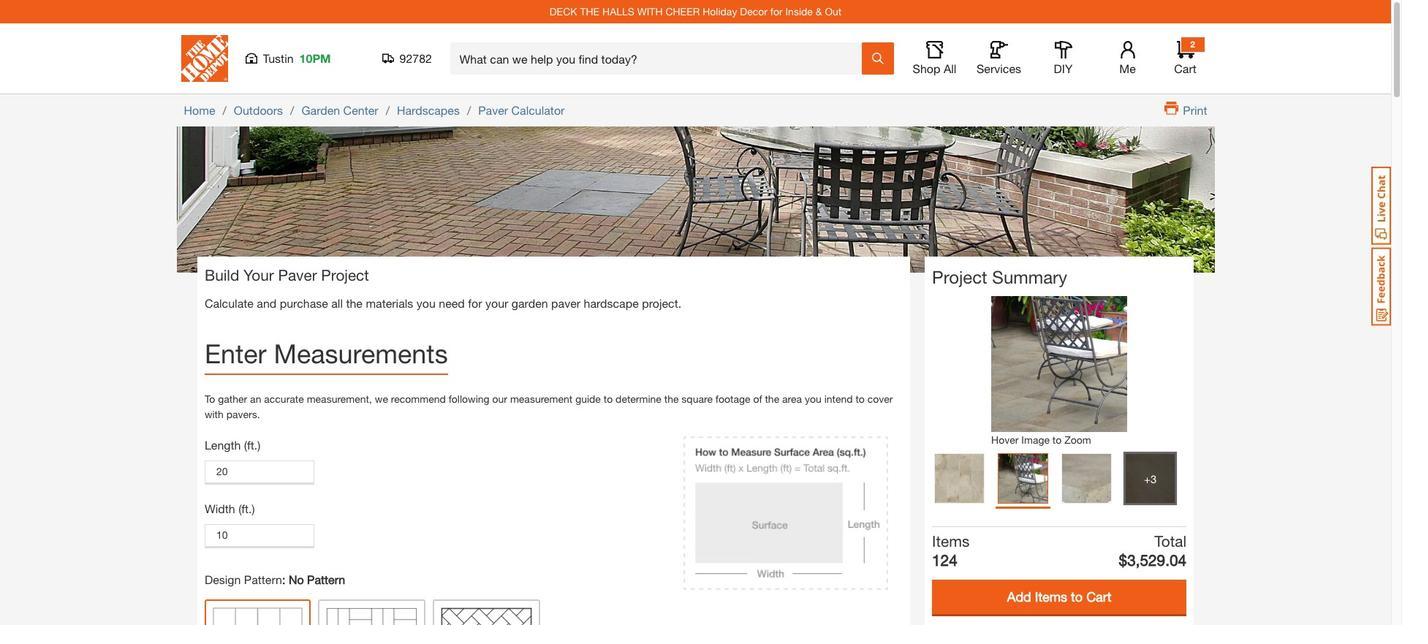 Task type: locate. For each thing, give the bounding box(es) containing it.
all
[[944, 61, 957, 75]]

1 horizontal spatial to
[[856, 393, 865, 405]]

decor
[[740, 5, 768, 18]]

for left your
[[468, 296, 482, 310]]

1 horizontal spatial pattern
[[307, 573, 345, 587]]

build
[[205, 267, 239, 284]]

project
[[321, 267, 369, 284], [933, 267, 988, 288]]

for left inside
[[771, 5, 783, 18]]

the
[[346, 296, 363, 310], [665, 393, 679, 405], [765, 393, 780, 405]]

to
[[604, 393, 613, 405], [856, 393, 865, 405], [1053, 434, 1062, 446]]

hardscapes link
[[397, 103, 460, 117]]

124
[[933, 552, 958, 569]]

action/print image
[[1165, 102, 1184, 119]]

hardscape
[[584, 296, 639, 310]]

recommend
[[391, 393, 446, 405]]

you left the need at the left top
[[417, 296, 436, 310]]

0 horizontal spatial paver
[[278, 267, 317, 284]]

shop all button
[[912, 41, 958, 76]]

garden hardscapes measurements image
[[684, 437, 889, 590]]

you right area
[[805, 393, 822, 405]]

complex patterns image
[[441, 608, 532, 625]]

to left cover
[[856, 393, 865, 405]]

10pm
[[300, 51, 331, 65]]

paver left calculator
[[478, 103, 508, 117]]

to right guide
[[604, 393, 613, 405]]

total
[[1155, 533, 1187, 550]]

92782
[[400, 51, 432, 65]]

purchase
[[280, 296, 328, 310]]

0 vertical spatial for
[[771, 5, 783, 18]]

the right all
[[346, 296, 363, 310]]

shop all
[[913, 61, 957, 75]]

pattern left no
[[244, 573, 282, 587]]

&
[[816, 5, 822, 18]]

the right of
[[765, 393, 780, 405]]

garden
[[512, 296, 548, 310]]

1 horizontal spatial you
[[805, 393, 822, 405]]

intend
[[825, 393, 853, 405]]

project left 'summary'
[[933, 267, 988, 288]]

1 vertical spatial paver
[[278, 267, 317, 284]]

home
[[184, 103, 215, 117]]

for
[[771, 5, 783, 18], [468, 296, 482, 310]]

2 horizontal spatial to
[[1053, 434, 1062, 446]]

accurate
[[264, 393, 304, 405]]

0 vertical spatial (ft.)
[[244, 438, 261, 452]]

paver up purchase
[[278, 267, 317, 284]]

paver calculator
[[478, 103, 565, 117]]

92782 button
[[382, 51, 433, 66]]

deck the halls with cheer holiday decor for inside & out
[[550, 5, 842, 18]]

1 vertical spatial (ft.)
[[239, 502, 255, 516]]

measurement,
[[307, 393, 372, 405]]

design
[[205, 573, 241, 587]]

project summary
[[933, 267, 1068, 288]]

(ft.) right length
[[244, 438, 261, 452]]

0 horizontal spatial for
[[468, 296, 482, 310]]

width
[[205, 502, 235, 516]]

2 horizontal spatial the
[[765, 393, 780, 405]]

following
[[449, 393, 490, 405]]

you
[[417, 296, 436, 310], [805, 393, 822, 405]]

me button
[[1105, 41, 1152, 76]]

1 horizontal spatial for
[[771, 5, 783, 18]]

3
[[1151, 472, 1157, 485]]

the left square
[[665, 393, 679, 405]]

we
[[375, 393, 388, 405]]

area
[[783, 393, 802, 405]]

None text field
[[205, 461, 314, 485], [205, 524, 314, 549], [205, 461, 314, 485], [205, 524, 314, 549]]

(ft.) for length (ft.)
[[244, 438, 261, 452]]

width (ft.)
[[205, 502, 255, 516]]

your
[[486, 296, 509, 310]]

shop
[[913, 61, 941, 75]]

with
[[205, 408, 224, 421]]

garden center
[[302, 103, 379, 117]]

you inside 'to gather an accurate measurement, we recommend following our measurement guide to determine the square footage of the area you intend to cover with pavers.'
[[805, 393, 822, 405]]

determine
[[616, 393, 662, 405]]

pattern right no
[[307, 573, 345, 587]]

cart 2
[[1175, 39, 1197, 75]]

hover image to zoom
[[992, 434, 1092, 446]]

0 horizontal spatial pattern
[[244, 573, 282, 587]]

1 vertical spatial for
[[468, 296, 482, 310]]

project up all
[[321, 267, 369, 284]]

calculate and purchase all the materials you need for your garden paver hardscape project.
[[205, 296, 682, 310]]

home link
[[184, 103, 215, 117]]

paver
[[478, 103, 508, 117], [278, 267, 317, 284]]

2
[[1191, 39, 1196, 50]]

1 vertical spatial you
[[805, 393, 822, 405]]

materials
[[366, 296, 413, 310]]

1 horizontal spatial paver
[[478, 103, 508, 117]]

live chat image
[[1372, 167, 1392, 245]]

outdoors link
[[234, 103, 283, 117]]

enter measurements
[[205, 338, 448, 369]]

of
[[754, 393, 763, 405]]

to gather an accurate measurement, we recommend following our measurement guide to determine the square footage of the area you intend to cover with pavers.
[[205, 393, 893, 421]]

+ 3
[[1145, 472, 1157, 485]]

services button
[[976, 41, 1023, 76]]

square
[[682, 393, 713, 405]]

pattern
[[244, 573, 282, 587], [307, 573, 345, 587]]

0 vertical spatial you
[[417, 296, 436, 310]]

simple patterns image
[[326, 608, 418, 625]]

measurement
[[510, 393, 573, 405]]

build your paver project
[[205, 267, 369, 284]]

(ft.) right width
[[239, 502, 255, 516]]

all
[[332, 296, 343, 310]]

image
[[1022, 434, 1050, 446]]

0 horizontal spatial the
[[346, 296, 363, 310]]

and
[[257, 296, 277, 310]]

calculate
[[205, 296, 254, 310]]

to left zoom
[[1053, 434, 1062, 446]]

1 horizontal spatial the
[[665, 393, 679, 405]]



Task type: describe. For each thing, give the bounding box(es) containing it.
total $3,529.04
[[1119, 533, 1187, 569]]

summary
[[993, 267, 1068, 288]]

calculator
[[512, 103, 565, 117]]

0 horizontal spatial to
[[604, 393, 613, 405]]

measurements
[[274, 338, 448, 369]]

our
[[493, 393, 508, 405]]

length (ft.)
[[205, 438, 261, 452]]

no
[[289, 573, 304, 587]]

to
[[205, 393, 215, 405]]

services
[[977, 61, 1022, 75]]

your
[[244, 267, 274, 284]]

the home depot logo image
[[181, 35, 228, 82]]

out
[[825, 5, 842, 18]]

holiday
[[703, 5, 737, 18]]

items
[[933, 533, 970, 550]]

paver calculator link
[[478, 103, 565, 117]]

1 pattern from the left
[[244, 573, 282, 587]]

the
[[580, 5, 600, 18]]

1 horizontal spatial project
[[933, 267, 988, 288]]

with
[[638, 5, 663, 18]]

0 horizontal spatial project
[[321, 267, 369, 284]]

length
[[205, 438, 241, 452]]

zoom
[[1065, 434, 1092, 446]]

print
[[1184, 103, 1208, 117]]

design pattern : no pattern
[[205, 573, 345, 587]]

deck
[[550, 5, 577, 18]]

hardscapes
[[397, 103, 460, 117]]

What can we help you find today? search field
[[460, 43, 861, 74]]

project.
[[642, 296, 682, 310]]

:
[[282, 573, 286, 587]]

0 vertical spatial paver
[[478, 103, 508, 117]]

diy
[[1054, 61, 1073, 75]]

footage
[[716, 393, 751, 405]]

+
[[1145, 472, 1151, 485]]

outdoors
[[234, 103, 283, 117]]

garden center link
[[302, 103, 379, 117]]

2 pattern from the left
[[307, 573, 345, 587]]

cart
[[1175, 61, 1197, 75]]

enter
[[205, 338, 267, 369]]

tustin
[[263, 51, 294, 65]]

paver
[[551, 296, 581, 310]]

(ft.) for width (ft.)
[[239, 502, 255, 516]]

inside
[[786, 5, 813, 18]]

$3,529.04
[[1119, 552, 1187, 569]]

garden
[[302, 103, 340, 117]]

guide
[[576, 393, 601, 405]]

items 124
[[933, 533, 970, 569]]

gather
[[218, 393, 247, 405]]

an
[[250, 393, 261, 405]]

need
[[439, 296, 465, 310]]

cheer
[[666, 5, 700, 18]]

tustin 10pm
[[263, 51, 331, 65]]

feedback link image
[[1372, 247, 1392, 326]]

halls
[[603, 5, 635, 18]]

cover
[[868, 393, 893, 405]]

hover
[[992, 434, 1019, 446]]

no pattern image
[[212, 607, 303, 625]]

0 horizontal spatial you
[[417, 296, 436, 310]]

diy button
[[1040, 41, 1087, 76]]

center
[[343, 103, 379, 117]]

pavers.
[[226, 408, 260, 421]]

me
[[1120, 61, 1136, 75]]

deck the halls with cheer holiday decor for inside & out link
[[550, 5, 842, 18]]



Task type: vqa. For each thing, say whether or not it's contained in the screenshot.
XXX-XXX-XXXX text field
no



